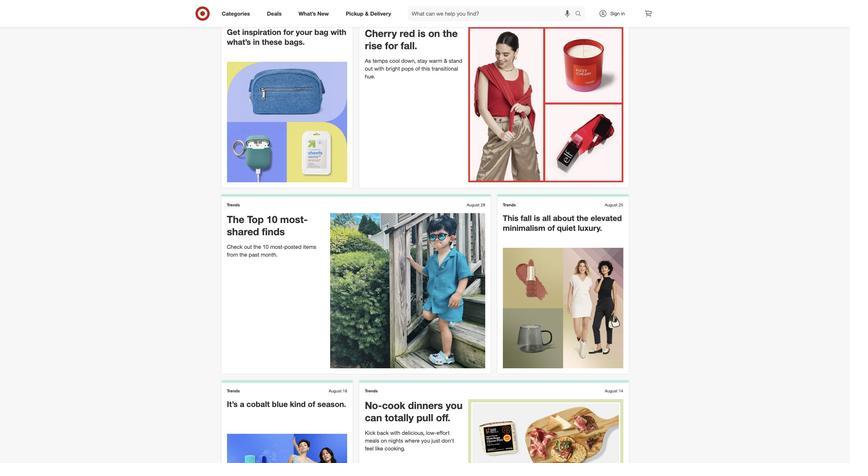 Task type: describe. For each thing, give the bounding box(es) containing it.
you inside "kick back with delicious, low-effort meals on nights where you just don't feel like cooking."
[[421, 437, 430, 444]]

kind
[[290, 399, 306, 409]]

the up past
[[254, 244, 261, 250]]

august for august 14
[[605, 388, 618, 393]]

for inside 'get inspiration for your bag ﻿﻿with what's in these bags.'
[[284, 27, 294, 37]]

red
[[400, 27, 415, 39]]

posted
[[285, 244, 302, 250]]

shared
[[227, 225, 259, 238]]

the left past
[[240, 251, 247, 258]]

from
[[227, 251, 238, 258]]

25
[[619, 202, 624, 207]]

1 september from the left
[[324, 16, 344, 21]]

dinners
[[408, 399, 443, 411]]

you inside no-cook dinners you can totally pull off.
[[446, 399, 463, 411]]

warm
[[429, 58, 443, 64]]

out inside as temps cool down, stay warm & stand out with bright pops of this transitional hue.
[[365, 65, 373, 72]]

top
[[247, 213, 264, 225]]

down,
[[401, 58, 416, 64]]

off.
[[436, 412, 451, 424]]

temps
[[373, 58, 388, 64]]

new
[[318, 10, 329, 17]]

cherry red is on the rise for fall.
[[365, 27, 458, 52]]

cherry
[[365, 27, 397, 39]]

is for fall
[[534, 213, 540, 223]]

fall
[[521, 213, 532, 223]]

stand
[[449, 58, 463, 64]]

pickup
[[346, 10, 364, 17]]

cherry red is on the rise for fall. image
[[468, 27, 624, 182]]

cool
[[390, 58, 400, 64]]

this
[[422, 65, 430, 72]]

the
[[227, 213, 244, 225]]

a
[[240, 399, 244, 409]]

these
[[262, 37, 282, 46]]

pickup & delivery
[[346, 10, 391, 17]]

pops
[[402, 65, 414, 72]]

pull
[[417, 412, 434, 424]]

0 horizontal spatial &
[[365, 10, 369, 17]]

hue.
[[365, 73, 375, 80]]

finds
[[262, 225, 285, 238]]

effort
[[437, 430, 450, 436]]

cobalt
[[247, 399, 270, 409]]

where
[[405, 437, 420, 444]]

transitional
[[432, 65, 458, 72]]

it's
[[227, 399, 238, 409]]

elevated
[[591, 213, 622, 223]]

august 25
[[605, 202, 624, 207]]

categories link
[[216, 6, 259, 21]]

as
[[365, 58, 371, 64]]

0 horizontal spatial of
[[308, 399, 315, 409]]

all
[[543, 213, 551, 223]]

pickup & delivery link
[[340, 6, 400, 21]]

18
[[343, 388, 347, 393]]

sign
[[611, 11, 620, 16]]

as temps cool down, stay warm & stand out with bright pops of this transitional hue.
[[365, 58, 463, 80]]

﻿﻿with
[[331, 27, 347, 37]]

this fall is all about the elevated minimalism of quiet luxury. image
[[503, 248, 624, 368]]

kick
[[365, 430, 376, 436]]

august 18
[[329, 388, 347, 393]]

sign in
[[611, 11, 625, 16]]

bag
[[315, 27, 329, 37]]

this
[[503, 213, 519, 223]]

items
[[303, 244, 316, 250]]

delicious,
[[402, 430, 425, 436]]

stay
[[418, 58, 428, 64]]

trends up cherry
[[365, 16, 378, 21]]

fall.
[[401, 39, 417, 52]]

of inside this fall is all about the elevated minimalism of quiet luxury.
[[548, 223, 555, 232]]

about
[[553, 213, 575, 223]]

sign in link
[[593, 6, 636, 21]]

1 september 1 from the left
[[324, 16, 347, 21]]

what's new link
[[293, 6, 338, 21]]

of inside as temps cool down, stay warm & stand out with bright pops of this transitional hue.
[[415, 65, 420, 72]]

most- inside the top 10 most- shared finds
[[280, 213, 308, 225]]

cook
[[382, 399, 405, 411]]

search
[[572, 11, 589, 18]]

check out the 10 most-posted items from the past month.
[[227, 244, 316, 258]]

on inside "kick back with delicious, low-effort meals on nights where you just don't feel like cooking."
[[381, 437, 387, 444]]

quiet
[[557, 223, 576, 232]]

month.
[[261, 251, 278, 258]]

can
[[365, 412, 382, 424]]

no-cook dinners you can totally pull off. image
[[468, 399, 624, 463]]

no-cook dinners you can totally pull off.
[[365, 399, 463, 424]]

2 1 from the left
[[621, 16, 624, 21]]

what's
[[227, 37, 251, 46]]

august 14
[[605, 388, 624, 393]]

don't
[[442, 437, 454, 444]]

out inside check out the 10 most-posted items from the past month.
[[244, 244, 252, 250]]

august for august 25
[[605, 202, 618, 207]]

kick back with delicious, low-effort meals on nights where you just don't feel like cooking.
[[365, 430, 454, 452]]

deals
[[267, 10, 282, 17]]



Task type: vqa. For each thing, say whether or not it's contained in the screenshot.
BOOK
no



Task type: locate. For each thing, give the bounding box(es) containing it.
just
[[432, 437, 440, 444]]

deals link
[[261, 6, 290, 21]]

rise
[[365, 39, 382, 52]]

of down all
[[548, 223, 555, 232]]

What can we help you find? suggestions appear below search field
[[408, 6, 577, 21]]

2 vertical spatial of
[[308, 399, 315, 409]]

get inspiration for your bag ﻿﻿with what's in these bags. image
[[227, 62, 347, 182]]

with up nights
[[390, 430, 400, 436]]

in down inspiration on the top
[[253, 37, 260, 46]]

0 vertical spatial is
[[418, 27, 426, 39]]

most- inside check out the 10 most-posted items from the past month.
[[270, 244, 285, 250]]

is
[[418, 27, 426, 39], [534, 213, 540, 223]]

1 vertical spatial with
[[390, 430, 400, 436]]

categories
[[222, 10, 250, 17]]

trends for august 28
[[227, 202, 240, 207]]

is inside this fall is all about the elevated minimalism of quiet luxury.
[[534, 213, 540, 223]]

minimalism
[[503, 223, 546, 232]]

trends for august 18
[[227, 388, 240, 393]]

the
[[443, 27, 458, 39], [577, 213, 589, 223], [254, 244, 261, 250], [240, 251, 247, 258]]

your
[[296, 27, 312, 37]]

is for red
[[418, 27, 426, 39]]

nights
[[389, 437, 403, 444]]

0 horizontal spatial with
[[374, 65, 384, 72]]

1 horizontal spatial for
[[385, 39, 398, 52]]

10 up finds
[[267, 213, 278, 225]]

trends up the the
[[227, 202, 240, 207]]

trends up get
[[227, 16, 240, 21]]

like
[[375, 445, 383, 452]]

1 horizontal spatial of
[[415, 65, 420, 72]]

1 horizontal spatial &
[[444, 58, 447, 64]]

1 horizontal spatial out
[[365, 65, 373, 72]]

for up bags.
[[284, 27, 294, 37]]

1 vertical spatial out
[[244, 244, 252, 250]]

search button
[[572, 6, 589, 22]]

trends
[[227, 16, 240, 21], [365, 16, 378, 21], [227, 202, 240, 207], [503, 202, 516, 207], [227, 388, 240, 393], [365, 388, 378, 393]]

you up off.
[[446, 399, 463, 411]]

1 vertical spatial for
[[385, 39, 398, 52]]

august left 28
[[467, 202, 480, 207]]

feel
[[365, 445, 374, 452]]

1 vertical spatial 10
[[263, 244, 269, 250]]

august for august 28
[[467, 202, 480, 207]]

1 horizontal spatial september 1
[[600, 16, 624, 21]]

august for august 18
[[329, 388, 342, 393]]

1 horizontal spatial 1
[[621, 16, 624, 21]]

is left all
[[534, 213, 540, 223]]

blue
[[272, 399, 288, 409]]

1 vertical spatial &
[[444, 58, 447, 64]]

1 vertical spatial is
[[534, 213, 540, 223]]

& up transitional
[[444, 58, 447, 64]]

no-
[[365, 399, 382, 411]]

in right sign
[[621, 11, 625, 16]]

0 vertical spatial 10
[[267, 213, 278, 225]]

most-
[[280, 213, 308, 225], [270, 244, 285, 250]]

0 horizontal spatial you
[[421, 437, 430, 444]]

inspiration
[[242, 27, 281, 37]]

august left the 18
[[329, 388, 342, 393]]

0 vertical spatial with
[[374, 65, 384, 72]]

0 horizontal spatial september 1
[[324, 16, 347, 21]]

season.
[[318, 399, 346, 409]]

trends up no-
[[365, 388, 378, 393]]

on down back
[[381, 437, 387, 444]]

out up past
[[244, 244, 252, 250]]

&
[[365, 10, 369, 17], [444, 58, 447, 64]]

trends up this at right top
[[503, 202, 516, 207]]

of right kind
[[308, 399, 315, 409]]

10
[[267, 213, 278, 225], [263, 244, 269, 250]]

it's a cobalt blue kind of season.
[[227, 399, 346, 409]]

the up luxury.
[[577, 213, 589, 223]]

check
[[227, 244, 243, 250]]

is right red
[[418, 27, 426, 39]]

0 vertical spatial of
[[415, 65, 420, 72]]

trends for august 14
[[365, 388, 378, 393]]

august left '14'
[[605, 388, 618, 393]]

the inside cherry red is on the rise for fall.
[[443, 27, 458, 39]]

past
[[249, 251, 259, 258]]

meals
[[365, 437, 379, 444]]

1 horizontal spatial in
[[621, 11, 625, 16]]

with inside "kick back with delicious, low-effort meals on nights where you just don't feel like cooking."
[[390, 430, 400, 436]]

september 1 right the search button on the right top of the page
[[600, 16, 624, 21]]

1 horizontal spatial on
[[429, 27, 440, 39]]

with
[[374, 65, 384, 72], [390, 430, 400, 436]]

on right red
[[429, 27, 440, 39]]

0 vertical spatial &
[[365, 10, 369, 17]]

for up cool
[[385, 39, 398, 52]]

the inside this fall is all about the elevated minimalism of quiet luxury.
[[577, 213, 589, 223]]

of left the this
[[415, 65, 420, 72]]

1 vertical spatial on
[[381, 437, 387, 444]]

cooking.
[[385, 445, 405, 452]]

0 horizontal spatial on
[[381, 437, 387, 444]]

14
[[619, 388, 624, 393]]

most- up month.
[[270, 244, 285, 250]]

for inside cherry red is on the rise for fall.
[[385, 39, 398, 52]]

with inside as temps cool down, stay warm & stand out with bright pops of this transitional hue.
[[374, 65, 384, 72]]

0 horizontal spatial for
[[284, 27, 294, 37]]

0 horizontal spatial september
[[324, 16, 344, 21]]

0 horizontal spatial is
[[418, 27, 426, 39]]

what's new
[[299, 10, 329, 17]]

is inside cherry red is on the rise for fall.
[[418, 27, 426, 39]]

with down temps on the left
[[374, 65, 384, 72]]

2 september from the left
[[600, 16, 620, 21]]

in
[[621, 11, 625, 16], [253, 37, 260, 46]]

august
[[467, 202, 480, 207], [605, 202, 618, 207], [329, 388, 342, 393], [605, 388, 618, 393]]

september right the search button on the right top of the page
[[600, 16, 620, 21]]

0 vertical spatial for
[[284, 27, 294, 37]]

you down low-
[[421, 437, 430, 444]]

0 vertical spatial on
[[429, 27, 440, 39]]

august left '25'
[[605, 202, 618, 207]]

1 horizontal spatial with
[[390, 430, 400, 436]]

2 horizontal spatial of
[[548, 223, 555, 232]]

you
[[446, 399, 463, 411], [421, 437, 430, 444]]

trends up it's
[[227, 388, 240, 393]]

0 vertical spatial in
[[621, 11, 625, 16]]

out
[[365, 65, 373, 72], [244, 244, 252, 250]]

it's a cobalt blue kind of season. image
[[227, 434, 347, 463]]

september up ﻿﻿with
[[324, 16, 344, 21]]

in inside 'get inspiration for your bag ﻿﻿with what's in these bags.'
[[253, 37, 260, 46]]

0 horizontal spatial in
[[253, 37, 260, 46]]

delivery
[[370, 10, 391, 17]]

& inside as temps cool down, stay warm & stand out with bright pops of this transitional hue.
[[444, 58, 447, 64]]

0 horizontal spatial 1
[[345, 16, 347, 21]]

bags.
[[285, 37, 305, 46]]

the up stand
[[443, 27, 458, 39]]

10 up month.
[[263, 244, 269, 250]]

1 vertical spatial in
[[253, 37, 260, 46]]

1 horizontal spatial is
[[534, 213, 540, 223]]

what's
[[299, 10, 316, 17]]

1 vertical spatial of
[[548, 223, 555, 232]]

august 28
[[467, 202, 485, 207]]

for
[[284, 27, 294, 37], [385, 39, 398, 52]]

trends for august 25
[[503, 202, 516, 207]]

10 inside check out the 10 most-posted items from the past month.
[[263, 244, 269, 250]]

most- up finds
[[280, 213, 308, 225]]

1 vertical spatial most-
[[270, 244, 285, 250]]

bright
[[386, 65, 400, 72]]

1 right sign
[[621, 16, 624, 21]]

get
[[227, 27, 240, 37]]

september 1 up ﻿﻿with
[[324, 16, 347, 21]]

luxury.
[[578, 223, 602, 232]]

on inside cherry red is on the rise for fall.
[[429, 27, 440, 39]]

this fall is all about the elevated minimalism of quiet luxury.
[[503, 213, 622, 232]]

totally
[[385, 412, 414, 424]]

0 vertical spatial most-
[[280, 213, 308, 225]]

1 horizontal spatial you
[[446, 399, 463, 411]]

0 horizontal spatial out
[[244, 244, 252, 250]]

out down as
[[365, 65, 373, 72]]

get inspiration for your bag ﻿﻿with what's in these bags.
[[227, 27, 347, 46]]

september 1
[[324, 16, 347, 21], [600, 16, 624, 21]]

on
[[429, 27, 440, 39], [381, 437, 387, 444]]

low-
[[426, 430, 437, 436]]

28
[[481, 202, 485, 207]]

2 september 1 from the left
[[600, 16, 624, 21]]

1 1 from the left
[[345, 16, 347, 21]]

0 vertical spatial you
[[446, 399, 463, 411]]

the top 10 most-shared finds image
[[330, 213, 485, 368]]

1 vertical spatial you
[[421, 437, 430, 444]]

10 inside the top 10 most- shared finds
[[267, 213, 278, 225]]

0 vertical spatial out
[[365, 65, 373, 72]]

the top 10 most- shared finds
[[227, 213, 308, 238]]

back
[[377, 430, 389, 436]]

& right the 'pickup'
[[365, 10, 369, 17]]

1 up ﻿﻿with
[[345, 16, 347, 21]]

1 horizontal spatial september
[[600, 16, 620, 21]]

september
[[324, 16, 344, 21], [600, 16, 620, 21]]



